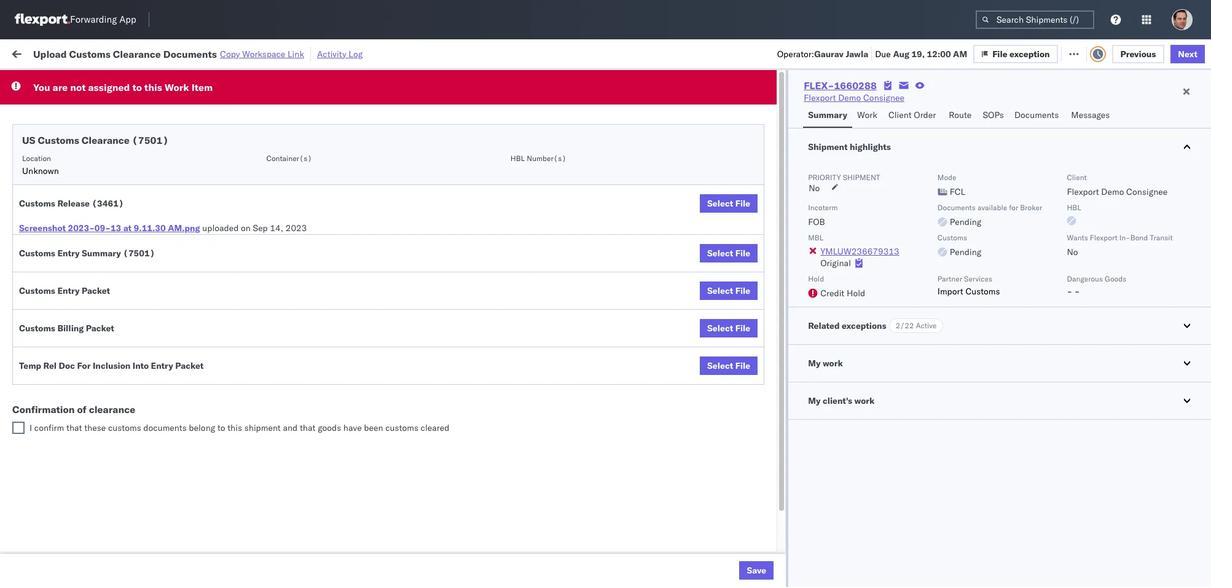 Task type: vqa. For each thing, say whether or not it's contained in the screenshot.


Task type: locate. For each thing, give the bounding box(es) containing it.
test123456
[[908, 123, 959, 134], [908, 177, 959, 188], [908, 204, 959, 215], [908, 231, 959, 243], [908, 259, 959, 270]]

at left risk
[[245, 48, 253, 59]]

available
[[978, 203, 1008, 212]]

on right 187
[[301, 48, 311, 59]]

confirm for confirm pickup from los angeles, ca
[[28, 339, 60, 350]]

1 lhuu7894563, from the top
[[821, 285, 884, 296]]

customs
[[108, 422, 141, 433], [386, 422, 419, 433]]

schedule pickup from los angeles, ca up customs entry summary (7501)
[[28, 231, 180, 242]]

schedule delivery appointment link
[[28, 122, 151, 134], [28, 203, 151, 215], [28, 311, 151, 324], [28, 420, 151, 432]]

2/22
[[896, 321, 914, 330]]

customs
[[69, 48, 111, 60], [38, 134, 79, 146], [19, 198, 55, 209], [938, 233, 968, 242], [19, 248, 55, 259], [58, 258, 93, 269], [19, 285, 55, 296], [966, 286, 1001, 297], [19, 323, 55, 334]]

pm up sep
[[240, 177, 253, 188]]

jawla
[[846, 48, 869, 59], [1104, 123, 1126, 134], [1104, 204, 1126, 215]]

confirm pickup from los angeles, ca link
[[28, 338, 175, 351]]

6 ocean fcl from the top
[[407, 421, 450, 432]]

client left order
[[889, 109, 912, 120]]

4 lhuu7894563, uetu5238478 from the top
[[821, 366, 946, 377]]

1 flex-1889466 from the top
[[734, 286, 798, 297]]

5 select from the top
[[708, 360, 734, 371]]

demo down 1660288
[[839, 92, 861, 103]]

schedule pickup from los angeles, ca for ceau7522281, hlxu6269489, hlxu8034992
[[28, 150, 180, 161]]

you are not assigned to this work item
[[33, 81, 213, 93]]

ceau7522281, hlxu6269489, hlxu8034992
[[821, 123, 1012, 134], [821, 150, 1012, 161], [821, 177, 1012, 188], [821, 204, 1012, 215], [821, 231, 1012, 242], [821, 258, 1012, 269]]

1 ceau7522281, hlxu6269489, hlxu8034992 from the top
[[821, 123, 1012, 134]]

1 horizontal spatial hbl
[[1067, 203, 1082, 212]]

2 vertical spatial clearance
[[95, 258, 135, 269]]

entry right 'into'
[[151, 360, 173, 371]]

schedule up the screenshot on the top left of the page
[[28, 204, 65, 215]]

3 2130387 from the top
[[760, 502, 798, 513]]

0 vertical spatial on
[[301, 48, 311, 59]]

0 horizontal spatial consignee
[[581, 100, 616, 109]]

schedule pickup from rotterdam, netherlands link
[[28, 549, 190, 573]]

summary inside button
[[809, 109, 848, 120]]

file for customs entry packet
[[736, 285, 751, 296]]

1 horizontal spatial :
[[286, 76, 288, 85]]

3 schedule pickup from los angeles, ca button from the top
[[28, 230, 180, 244]]

2 vertical spatial abcdefg78456546
[[908, 340, 990, 351]]

0 horizontal spatial import
[[104, 48, 132, 59]]

location unknown
[[22, 154, 59, 176]]

schedule delivery appointment button up the confirm pickup from los angeles, ca link
[[28, 311, 151, 325]]

ocean fcl for 4th schedule pickup from los angeles, ca link from the bottom of the page
[[407, 177, 450, 188]]

workitem
[[14, 100, 46, 109]]

from down "upload customs clearance documents" button
[[96, 285, 114, 296]]

3 abcdefg78456546 from the top
[[908, 340, 990, 351]]

sops button
[[978, 104, 1010, 128]]

delivery inside button
[[62, 366, 94, 377]]

0 vertical spatial entry
[[57, 248, 80, 259]]

4 schedule pickup from los angeles, ca button from the top
[[28, 284, 180, 298]]

1 horizontal spatial my work
[[809, 358, 843, 369]]

angeles, right 13
[[132, 231, 166, 242]]

schedule pickup from los angeles, ca button up customs entry summary (7501)
[[28, 230, 180, 244]]

2 1889466 from the top
[[760, 313, 798, 324]]

schedule pickup from los angeles, ca up the these
[[28, 393, 180, 404]]

my work down related
[[809, 358, 843, 369]]

2 vertical spatial flexport
[[1091, 233, 1118, 242]]

None checkbox
[[12, 422, 25, 434]]

my left client's
[[809, 395, 821, 406]]

consignee inside button
[[581, 100, 616, 109]]

snooze
[[360, 100, 385, 109]]

flexport for no
[[1091, 233, 1118, 242]]

gaurav
[[815, 48, 844, 59], [1074, 123, 1102, 134], [1074, 204, 1102, 215]]

schedule delivery appointment up the 2023-
[[28, 204, 151, 215]]

1 omkar savant from the top
[[1074, 177, 1129, 188]]

work down the flexport demo consignee
[[858, 109, 878, 120]]

schedule delivery appointment button down of
[[28, 420, 151, 433]]

credit hold
[[821, 288, 866, 299]]

that right and
[[300, 422, 316, 433]]

numbers left sops
[[952, 100, 983, 109]]

2 vertical spatial my
[[809, 395, 821, 406]]

0 horizontal spatial no
[[291, 76, 301, 85]]

pending for customs
[[950, 247, 982, 258]]

omkar for lhuu7894563, uetu5238478
[[1074, 340, 1100, 351]]

file for customs release (3461)
[[736, 198, 751, 209]]

2 horizontal spatial consignee
[[1127, 186, 1168, 197]]

0 horizontal spatial :
[[89, 76, 91, 85]]

work up by: at the top
[[35, 45, 67, 62]]

client order button
[[884, 104, 944, 128]]

schedule pickup from los angeles, ca down us customs clearance (7501)
[[28, 150, 180, 161]]

0 vertical spatial flex-2130384
[[734, 529, 798, 540]]

hlxu8034992 down sops button
[[951, 150, 1012, 161]]

1 vertical spatial pst,
[[250, 340, 269, 351]]

file for customs entry summary (7501)
[[736, 248, 751, 259]]

to right belong
[[218, 422, 225, 433]]

pdt,
[[255, 123, 275, 134], [255, 150, 275, 161], [255, 177, 275, 188], [255, 231, 275, 243]]

7 schedule from the top
[[28, 312, 65, 323]]

gaurav down messages
[[1074, 123, 1102, 134]]

that
[[66, 422, 82, 433], [300, 422, 316, 433]]

0 vertical spatial confirm
[[28, 339, 60, 350]]

schedule delivery appointment up the confirm pickup from los angeles, ca link
[[28, 312, 151, 323]]

3 resize handle column header from the left
[[386, 95, 401, 587]]

flex-2130384 button
[[714, 526, 800, 543], [714, 526, 800, 543], [714, 553, 800, 570], [714, 553, 800, 570]]

my inside button
[[809, 395, 821, 406]]

fcl
[[435, 123, 450, 134], [435, 177, 450, 188], [950, 186, 966, 197], [435, 231, 450, 243], [435, 259, 450, 270], [435, 340, 450, 351], [435, 421, 450, 432]]

4 select file button from the top
[[700, 319, 758, 338]]

0 vertical spatial clearance
[[113, 48, 161, 60]]

2 that from the left
[[300, 422, 316, 433]]

2 vertical spatial gaurav
[[1074, 204, 1102, 215]]

2 11:59 pm pdt, nov 4, 2022 from the top
[[214, 150, 327, 161]]

1 1889466 from the top
[[760, 286, 798, 297]]

1 vertical spatial for
[[1010, 203, 1019, 212]]

4, down 'container(s)'
[[295, 177, 303, 188]]

flex-1846748
[[734, 123, 798, 134], [734, 150, 798, 161], [734, 177, 798, 188], [734, 204, 798, 215], [734, 231, 798, 243], [734, 259, 798, 270]]

pst, left jan
[[250, 421, 269, 432]]

appointment for third schedule delivery appointment link from the bottom of the page
[[101, 204, 151, 215]]

pending up services
[[950, 247, 982, 258]]

flex-2130387 up the flex-1662119
[[734, 448, 798, 459]]

2 flex-2130384 from the top
[[734, 556, 798, 567]]

log
[[349, 48, 363, 59]]

import
[[104, 48, 132, 59], [938, 286, 964, 297]]

resize handle column header for client name button at the left top of page
[[560, 95, 575, 587]]

schedule pickup from los angeles, ca up "(3461)"
[[28, 177, 180, 188]]

4 resize handle column header from the left
[[473, 95, 488, 587]]

5 ceau7522281, hlxu6269489, hlxu8034992 from the top
[[821, 231, 1012, 242]]

that down confirmation of clearance at the left bottom of the page
[[66, 422, 82, 433]]

2 horizontal spatial work
[[858, 109, 878, 120]]

2 test123456 from the top
[[908, 177, 959, 188]]

schedule pickup from los angeles, ca button for msdu7304509
[[28, 393, 180, 406]]

my client's work
[[809, 395, 875, 406]]

bosch ocean test
[[494, 123, 564, 134], [581, 123, 651, 134], [494, 150, 564, 161], [494, 177, 564, 188], [581, 177, 651, 188], [494, 231, 564, 243], [581, 231, 651, 243], [494, 259, 564, 270], [581, 259, 651, 270], [494, 340, 564, 351], [581, 340, 651, 351]]

4 1889466 from the top
[[760, 367, 798, 378]]

resize handle column header for container numbers button
[[887, 95, 901, 587]]

schedule delivery appointment up us customs clearance (7501)
[[28, 123, 151, 134]]

0 vertical spatial work
[[134, 48, 156, 59]]

2 schedule delivery appointment from the top
[[28, 204, 151, 215]]

schedule down confirmation
[[28, 420, 65, 431]]

1846748 left shipment
[[760, 150, 798, 161]]

resize handle column header for flex id button
[[800, 95, 815, 587]]

customs right been
[[386, 422, 419, 433]]

from up customs entry summary (7501)
[[96, 231, 114, 242]]

schedule pickup from los angeles, ca link for ceau7522281, hlxu6269489, hlxu8034992
[[28, 149, 180, 161]]

1 vertical spatial import
[[938, 286, 964, 297]]

screenshot 2023-09-13 at 9.11.30 am.png link
[[19, 222, 200, 234]]

confirm for confirm delivery
[[28, 366, 60, 377]]

1 ocean fcl from the top
[[407, 123, 450, 134]]

: up deadline button
[[286, 76, 288, 85]]

import inside button
[[104, 48, 132, 59]]

0 horizontal spatial hold
[[809, 274, 825, 283]]

flexport
[[804, 92, 836, 103], [1067, 186, 1100, 197], [1091, 233, 1118, 242]]

1 horizontal spatial summary
[[809, 109, 848, 120]]

1 vertical spatial omkar
[[1074, 340, 1100, 351]]

appointment up confirm pickup from los angeles, ca
[[101, 312, 151, 323]]

1 vertical spatial upload
[[28, 258, 56, 269]]

select file button for temp rel doc for inclusion into entry packet
[[700, 357, 758, 375]]

-
[[1067, 286, 1073, 297], [1075, 286, 1080, 297], [1133, 421, 1139, 432], [679, 556, 684, 567]]

work left item
[[165, 81, 189, 93]]

1 vertical spatial gaurav jawla
[[1074, 204, 1126, 215]]

flex-1889466
[[734, 286, 798, 297], [734, 313, 798, 324], [734, 340, 798, 351], [734, 367, 798, 378]]

select file button for customs release (3461)
[[700, 194, 758, 213]]

2022
[[305, 123, 327, 134], [305, 150, 327, 161], [305, 177, 327, 188], [305, 231, 327, 243], [305, 259, 326, 270], [305, 340, 326, 351]]

nov
[[277, 123, 293, 134], [277, 150, 293, 161], [277, 177, 293, 188], [277, 231, 293, 243], [276, 259, 292, 270]]

1 vertical spatial confirm
[[28, 366, 60, 377]]

1 schedule delivery appointment link from the top
[[28, 122, 151, 134]]

entry for packet
[[57, 285, 80, 296]]

customs up location
[[38, 134, 79, 146]]

2 schedule from the top
[[28, 150, 65, 161]]

numbers inside button
[[952, 100, 983, 109]]

schedule up unknown
[[28, 150, 65, 161]]

23,
[[289, 340, 303, 351], [287, 421, 300, 432]]

wants flexport in-bond transit no
[[1067, 233, 1173, 258]]

1 lhuu7894563, uetu5238478 from the top
[[821, 285, 946, 296]]

flexport inside wants flexport in-bond transit no
[[1091, 233, 1118, 242]]

gaurav up the "wants"
[[1074, 204, 1102, 215]]

customs entry summary (7501)
[[19, 248, 155, 259]]

4 1846748 from the top
[[760, 204, 798, 215]]

2 vertical spatial work
[[858, 109, 878, 120]]

schedule delivery appointment link up the confirm pickup from los angeles, ca link
[[28, 311, 151, 324]]

4 schedule pickup from los angeles, ca link from the top
[[28, 284, 180, 297]]

1 flex-2130384 from the top
[[734, 529, 798, 540]]

1 customs from the left
[[108, 422, 141, 433]]

schedule down unknown
[[28, 177, 65, 188]]

0 vertical spatial gaurav jawla
[[1074, 123, 1126, 134]]

file exception button
[[982, 44, 1067, 62], [982, 44, 1067, 62], [974, 45, 1058, 63], [974, 45, 1058, 63]]

0 vertical spatial hold
[[809, 274, 825, 283]]

my inside button
[[809, 358, 821, 369]]

1 horizontal spatial client
[[889, 109, 912, 120]]

1 test123456 from the top
[[908, 123, 959, 134]]

from
[[96, 150, 114, 161], [96, 177, 114, 188], [96, 231, 114, 242], [96, 285, 114, 296], [91, 339, 109, 350], [96, 393, 114, 404], [96, 549, 114, 560]]

lhuu7894563, uetu5238478
[[821, 285, 946, 296], [821, 312, 946, 323], [821, 339, 946, 350], [821, 366, 946, 377]]

0 vertical spatial my work
[[12, 45, 67, 62]]

2 2130387 from the top
[[760, 448, 798, 459]]

client's
[[823, 395, 853, 406]]

1 vertical spatial work
[[823, 358, 843, 369]]

1 schedule pickup from los angeles, ca from the top
[[28, 150, 180, 161]]

3 select file button from the top
[[700, 282, 758, 300]]

1 hlxu6269489, from the top
[[886, 123, 949, 134]]

select file for customs release (3461)
[[708, 198, 751, 209]]

0 vertical spatial to
[[132, 81, 142, 93]]

1 resize handle column header from the left
[[192, 95, 206, 587]]

2 horizontal spatial client
[[1067, 173, 1087, 182]]

0 horizontal spatial for
[[118, 76, 128, 85]]

credit
[[821, 288, 845, 299]]

2023
[[286, 223, 307, 234], [302, 421, 324, 432]]

6 resize handle column header from the left
[[693, 95, 708, 587]]

netherlands
[[28, 562, 76, 573]]

5 test123456 from the top
[[908, 259, 959, 270]]

schedule pickup from los angeles, ca link down us customs clearance (7501)
[[28, 149, 180, 161]]

select file for customs entry summary (7501)
[[708, 248, 751, 259]]

my up "filtered"
[[12, 45, 32, 62]]

packet for customs entry packet
[[82, 285, 110, 296]]

1 1846748 from the top
[[760, 123, 798, 134]]

los
[[116, 150, 130, 161], [116, 177, 130, 188], [116, 231, 130, 242], [116, 285, 130, 296], [111, 339, 125, 350], [116, 393, 130, 404]]

1 flex-2130387 from the top
[[734, 421, 798, 432]]

gaurav jawla up the "wants"
[[1074, 204, 1126, 215]]

2 select from the top
[[708, 248, 734, 259]]

select file
[[708, 198, 751, 209], [708, 248, 751, 259], [708, 285, 751, 296], [708, 323, 751, 334], [708, 360, 751, 371]]

operator: gaurav jawla
[[777, 48, 869, 59]]

flex-2130387 button
[[714, 418, 800, 435], [714, 418, 800, 435], [714, 445, 800, 462], [714, 445, 800, 462], [714, 499, 800, 516], [714, 499, 800, 516]]

confirm pickup from los angeles, ca button
[[28, 338, 175, 352]]

flex id
[[714, 100, 737, 109]]

2 select file button from the top
[[700, 244, 758, 263]]

1 horizontal spatial that
[[300, 422, 316, 433]]

upload up by: at the top
[[33, 48, 67, 60]]

1 horizontal spatial demo
[[1102, 186, 1125, 197]]

schedule delivery appointment link up the 2023-
[[28, 203, 151, 215]]

1660288
[[835, 79, 877, 92]]

flexport. image
[[15, 14, 70, 26]]

los up inclusion
[[111, 339, 125, 350]]

schedule pickup from rotterdam, netherlands
[[28, 549, 160, 573]]

1 : from the left
[[89, 76, 91, 85]]

schedule pickup from los angeles, ca link down "upload customs clearance documents" button
[[28, 284, 180, 297]]

2 vertical spatial 2130387
[[760, 502, 798, 513]]

cleared
[[421, 422, 450, 433]]

abcdefg78456546 for schedule delivery appointment
[[908, 313, 990, 324]]

been
[[364, 422, 383, 433]]

ocean fcl for first schedule delivery appointment link from the top of the page
[[407, 123, 450, 134]]

pickup down billing
[[62, 339, 88, 350]]

(3461)
[[92, 198, 124, 209]]

schedule left the 2023-
[[28, 231, 65, 242]]

us
[[22, 134, 35, 146]]

schedule inside the schedule pickup from rotterdam, netherlands
[[28, 549, 65, 560]]

select for customs entry summary (7501)
[[708, 248, 734, 259]]

1 vertical spatial demo
[[1102, 186, 1125, 197]]

5 select file button from the top
[[700, 357, 758, 375]]

customs down services
[[966, 286, 1001, 297]]

select file for customs entry packet
[[708, 285, 751, 296]]

1 vertical spatial to
[[218, 422, 225, 433]]

2 : from the left
[[286, 76, 288, 85]]

packet for customs billing packet
[[86, 323, 114, 334]]

order
[[914, 109, 936, 120]]

lhuu7894563, down credit hold
[[821, 312, 884, 323]]

1846748 left incoterm on the top right
[[760, 204, 798, 215]]

mbl
[[809, 233, 824, 242]]

0 horizontal spatial work
[[35, 45, 67, 62]]

3 ocean fcl from the top
[[407, 231, 450, 243]]

4, down deadline button
[[295, 150, 303, 161]]

2 2130384 from the top
[[760, 556, 798, 567]]

select file button for customs billing packet
[[700, 319, 758, 338]]

appointment for second schedule delivery appointment link from the bottom of the page
[[101, 312, 151, 323]]

23, for 2022
[[289, 340, 303, 351]]

customs inside upload customs clearance documents link
[[58, 258, 93, 269]]

0 vertical spatial mode
[[407, 100, 426, 109]]

1 horizontal spatial for
[[1010, 203, 1019, 212]]

ocean fcl for third schedule pickup from los angeles, ca link from the bottom
[[407, 231, 450, 243]]

11:59 pm pdt, nov 4, 2022
[[214, 123, 327, 134], [214, 150, 327, 161], [214, 177, 327, 188], [214, 231, 327, 243]]

0 vertical spatial this
[[144, 81, 162, 93]]

no right snoozed
[[291, 76, 301, 85]]

schedule pickup from los angeles, ca link up customs entry summary (7501)
[[28, 230, 180, 243]]

appointment up us customs clearance (7501)
[[101, 123, 151, 134]]

2 ocean fcl from the top
[[407, 177, 450, 188]]

resize handle column header
[[192, 95, 206, 587], [340, 95, 354, 587], [386, 95, 401, 587], [473, 95, 488, 587], [560, 95, 575, 587], [693, 95, 708, 587], [800, 95, 815, 587], [887, 95, 901, 587], [1054, 95, 1068, 587], [1140, 95, 1155, 587], [1180, 95, 1195, 587]]

3 4, from the top
[[295, 177, 303, 188]]

1 uetu5238478 from the top
[[887, 285, 946, 296]]

hlxu8034992 down "documents available for broker"
[[951, 231, 1012, 242]]

release
[[57, 198, 90, 209]]

documents
[[163, 48, 217, 60], [1015, 109, 1059, 120], [938, 203, 976, 212], [137, 258, 181, 269]]

jawla down messages
[[1104, 123, 1126, 134]]

uetu5238478
[[887, 285, 946, 296], [887, 312, 946, 323], [887, 339, 946, 350], [887, 366, 946, 377]]

hlxu8034992 down sops
[[951, 123, 1012, 134]]

0 horizontal spatial hbl
[[511, 154, 525, 163]]

angeles,
[[132, 150, 166, 161], [132, 177, 166, 188], [132, 231, 166, 242], [132, 285, 166, 296], [127, 339, 161, 350], [132, 393, 166, 404]]

entry for summary
[[57, 248, 80, 259]]

from right of
[[96, 393, 114, 404]]

2 lhuu7894563, from the top
[[821, 312, 884, 323]]

5 schedule from the top
[[28, 231, 65, 242]]

schedule pickup from los angeles, ca link for msdu7304509
[[28, 393, 180, 405]]

0 vertical spatial (7501)
[[132, 134, 169, 146]]

1 vertical spatial summary
[[82, 248, 121, 259]]

ca
[[168, 150, 180, 161], [168, 177, 180, 188], [168, 231, 180, 242], [168, 285, 180, 296], [163, 339, 175, 350], [168, 393, 180, 404]]

1 vertical spatial 23,
[[287, 421, 300, 432]]

0 vertical spatial demo
[[839, 92, 861, 103]]

hlxu8034992 up services
[[951, 258, 1012, 269]]

1 vertical spatial flex-2130387
[[734, 448, 798, 459]]

4:00
[[214, 340, 232, 351]]

1 vertical spatial entry
[[57, 285, 80, 296]]

resize handle column header for consignee button
[[693, 95, 708, 587]]

hold right the credit
[[847, 288, 866, 299]]

my for my client's work button
[[809, 395, 821, 406]]

1 vertical spatial abcdefg78456546
[[908, 313, 990, 324]]

flexport inside client flexport demo consignee incoterm fob
[[1067, 186, 1100, 197]]

hbl number(s)
[[511, 154, 567, 163]]

of
[[77, 403, 87, 416]]

5 schedule pickup from los angeles, ca from the top
[[28, 393, 180, 404]]

0 vertical spatial summary
[[809, 109, 848, 120]]

1 vertical spatial (7501)
[[123, 248, 155, 259]]

omkar for ceau7522281, hlxu6269489, hlxu8034992
[[1074, 177, 1100, 188]]

schedule pickup from los angeles, ca button for ceau7522281, hlxu6269489, hlxu8034992
[[28, 149, 180, 163]]

1 horizontal spatial work
[[823, 358, 843, 369]]

pm right 4:00
[[234, 340, 248, 351]]

no inside wants flexport in-bond transit no
[[1067, 247, 1079, 258]]

into
[[133, 360, 149, 371]]

1 vertical spatial clearance
[[82, 134, 130, 146]]

pst, left dec
[[250, 340, 269, 351]]

1 schedule pickup from los angeles, ca button from the top
[[28, 149, 180, 163]]

schedule delivery appointment link down of
[[28, 420, 151, 432]]

1 vertical spatial flexport
[[1067, 186, 1100, 197]]

4 schedule delivery appointment from the top
[[28, 420, 151, 431]]

omkar up the "wants"
[[1074, 177, 1100, 188]]

pst, for dec
[[250, 340, 269, 351]]

ceau7522281, up 'priority shipment' on the right top of the page
[[821, 150, 884, 161]]

schedule pickup from los angeles, ca
[[28, 150, 180, 161], [28, 177, 180, 188], [28, 231, 180, 242], [28, 285, 180, 296], [28, 393, 180, 404]]

numbers down "container"
[[821, 105, 851, 114]]

6 schedule from the top
[[28, 285, 65, 296]]

confirm inside button
[[28, 366, 60, 377]]

forwarding app link
[[15, 14, 136, 26]]

4 11:59 from the top
[[214, 231, 238, 243]]

resize handle column header for workitem button
[[192, 95, 206, 587]]

hold up the credit
[[809, 274, 825, 283]]

1 horizontal spatial numbers
[[952, 100, 983, 109]]

container(s)
[[266, 154, 312, 163]]

documents
[[143, 422, 187, 433]]

6 ceau7522281, from the top
[[821, 258, 884, 269]]

9 resize handle column header from the left
[[1054, 95, 1068, 587]]

customs down "clearance"
[[108, 422, 141, 433]]

2 4, from the top
[[295, 150, 303, 161]]

activity
[[317, 48, 347, 59]]

appointment for first schedule delivery appointment link from the top of the page
[[101, 123, 151, 134]]

5 ocean fcl from the top
[[407, 340, 450, 351]]

select for customs billing packet
[[708, 323, 734, 334]]

transit
[[1150, 233, 1173, 242]]

upload inside button
[[28, 258, 56, 269]]

0 horizontal spatial numbers
[[821, 105, 851, 114]]

ceau7522281, down the shipment highlights
[[821, 177, 884, 188]]

1 vertical spatial flex-2130384
[[734, 556, 798, 567]]

0 vertical spatial hbl
[[511, 154, 525, 163]]

lhuu7894563, down related exceptions
[[821, 339, 884, 350]]

0 horizontal spatial at
[[123, 223, 132, 234]]

1 vertical spatial packet
[[86, 323, 114, 334]]

3 lhuu7894563, from the top
[[821, 339, 884, 350]]

delivery for ceau7522281, hlxu6269489, hlxu8034992
[[67, 123, 98, 134]]

my
[[12, 45, 32, 62], [809, 358, 821, 369], [809, 395, 821, 406]]

4 test123456 from the top
[[908, 231, 959, 243]]

numbers inside container numbers
[[821, 105, 851, 114]]

0 vertical spatial 2130384
[[760, 529, 798, 540]]

1 pending from the top
[[950, 216, 982, 227]]

resize handle column header for deadline button
[[340, 95, 354, 587]]

1 vertical spatial shipment
[[244, 422, 281, 433]]

schedule pickup from los angeles, ca button for lhuu7894563, uetu5238478
[[28, 284, 180, 298]]

1 vertical spatial my work
[[809, 358, 843, 369]]

actions
[[1162, 100, 1188, 109]]

1 vertical spatial this
[[228, 422, 242, 433]]

sops
[[983, 109, 1004, 120]]

0 vertical spatial import
[[104, 48, 132, 59]]

2 vertical spatial work
[[855, 395, 875, 406]]

ymluw236679313 button
[[821, 246, 900, 257]]

5 hlxu8034992 from the top
[[951, 231, 1012, 242]]

4 select file from the top
[[708, 323, 751, 334]]

this left in
[[144, 81, 162, 93]]

at right 13
[[123, 223, 132, 234]]

5 select file from the top
[[708, 360, 751, 371]]

1 horizontal spatial at
[[245, 48, 253, 59]]

6 hlxu6269489, from the top
[[886, 258, 949, 269]]

0 vertical spatial omkar
[[1074, 177, 1100, 188]]

1 vertical spatial work
[[165, 81, 189, 93]]

1 horizontal spatial no
[[809, 183, 820, 194]]

operator:
[[777, 48, 815, 59]]

next button
[[1171, 45, 1206, 63]]

1 horizontal spatial work
[[165, 81, 189, 93]]

file exception
[[1001, 48, 1059, 59], [993, 48, 1050, 59]]

1 vertical spatial no
[[809, 183, 820, 194]]

ceau7522281, down 'priority shipment' on the right top of the page
[[821, 204, 884, 215]]

omkar down dangerous goods - -
[[1074, 340, 1100, 351]]

0 horizontal spatial customs
[[108, 422, 141, 433]]

(7501) for us customs clearance (7501)
[[132, 134, 169, 146]]

2 hlxu8034992 from the top
[[951, 150, 1012, 161]]

customs up status
[[69, 48, 111, 60]]

customs entry packet
[[19, 285, 110, 296]]

confirm inside button
[[28, 339, 60, 350]]

resize handle column header for mbl/mawb numbers button on the top right of page
[[1054, 95, 1068, 587]]

1 vertical spatial my
[[809, 358, 821, 369]]

from left 'rotterdam,'
[[96, 549, 114, 560]]

select file button for customs entry packet
[[700, 282, 758, 300]]

omkar savant for ceau7522281, hlxu6269489, hlxu8034992
[[1074, 177, 1129, 188]]

1 hlxu8034992 from the top
[[951, 123, 1012, 134]]

pst, for jan
[[250, 421, 269, 432]]

0 horizontal spatial to
[[132, 81, 142, 93]]

angeles, up 'into'
[[127, 339, 161, 350]]

4 select from the top
[[708, 323, 734, 334]]

clearance inside button
[[95, 258, 135, 269]]

5 hlxu6269489, from the top
[[886, 231, 949, 242]]

schedule pickup from los angeles, ca button up the these
[[28, 393, 180, 406]]

delivery for lhuu7894563, uetu5238478
[[62, 366, 94, 377]]

0 horizontal spatial mode
[[407, 100, 426, 109]]

savant for lhuu7894563, uetu5238478
[[1103, 340, 1129, 351]]

customs release (3461)
[[19, 198, 124, 209]]

1 horizontal spatial to
[[218, 422, 225, 433]]

flex-1662119 button
[[714, 472, 800, 489], [714, 472, 800, 489]]

2130387 up 1662119
[[760, 448, 798, 459]]

(7501) down 9.11.30
[[123, 248, 155, 259]]

work inside my client's work button
[[855, 395, 875, 406]]

1 vertical spatial mode
[[938, 173, 957, 182]]

import up ready at the left of page
[[104, 48, 132, 59]]

schedule pickup from los angeles, ca link
[[28, 149, 180, 161], [28, 176, 180, 188], [28, 230, 180, 243], [28, 284, 180, 297], [28, 393, 180, 405]]

angeles, inside button
[[127, 339, 161, 350]]

pickup
[[67, 150, 93, 161], [67, 177, 93, 188], [67, 231, 93, 242], [67, 285, 93, 296], [62, 339, 88, 350], [67, 393, 93, 404], [67, 549, 93, 560]]

summary down "container"
[[809, 109, 848, 120]]

work right client's
[[855, 395, 875, 406]]

schedule pickup from los angeles, ca button down "upload customs clearance documents" button
[[28, 284, 180, 298]]

rel
[[43, 360, 57, 371]]

flex-1662119
[[734, 475, 798, 486]]



Task type: describe. For each thing, give the bounding box(es) containing it.
goods
[[318, 422, 341, 433]]

summary button
[[804, 104, 853, 128]]

3 schedule from the top
[[28, 177, 65, 188]]

1 horizontal spatial consignee
[[864, 92, 905, 103]]

delivery for gvcu5265864
[[67, 420, 98, 431]]

1 pdt, from the top
[[255, 123, 275, 134]]

4 ocean fcl from the top
[[407, 259, 450, 270]]

msdu7304509
[[821, 393, 883, 405]]

file for temp rel doc for inclusion into entry packet
[[736, 360, 751, 371]]

work,
[[130, 76, 150, 85]]

2 schedule pickup from los angeles, ca link from the top
[[28, 176, 180, 188]]

customs up 'customs billing packet' at the left bottom of page
[[19, 285, 55, 296]]

4 flex-1889466 from the top
[[734, 367, 798, 378]]

4 schedule delivery appointment link from the top
[[28, 420, 151, 432]]

upload for upload customs clearance documents copy workspace link
[[33, 48, 67, 60]]

upload customs clearance documents button
[[28, 257, 181, 271]]

2 schedule pickup from los angeles, ca button from the top
[[28, 176, 180, 190]]

message (0)
[[166, 48, 216, 59]]

3 flex-1889466 from the top
[[734, 340, 798, 351]]

container numbers button
[[815, 93, 889, 115]]

0 vertical spatial 2023
[[286, 223, 307, 234]]

clearance for upload customs clearance documents copy workspace link
[[113, 48, 161, 60]]

1 horizontal spatial shipment
[[843, 173, 881, 182]]

mbl/mawb
[[908, 100, 950, 109]]

workspace
[[242, 48, 285, 59]]

my work inside button
[[809, 358, 843, 369]]

3 ceau7522281, hlxu6269489, hlxu8034992 from the top
[[821, 177, 1012, 188]]

select for customs entry packet
[[708, 285, 734, 296]]

0 horizontal spatial demo
[[839, 92, 861, 103]]

messages button
[[1067, 104, 1117, 128]]

0 vertical spatial for
[[118, 76, 128, 85]]

pm right 'uploaded'
[[240, 231, 253, 243]]

19,
[[912, 48, 925, 59]]

0 vertical spatial flexport
[[804, 92, 836, 103]]

2 vertical spatial jawla
[[1104, 204, 1126, 215]]

3 pdt, from the top
[[255, 177, 275, 188]]

3 schedule pickup from los angeles, ca link from the top
[[28, 230, 180, 243]]

3 1846748 from the top
[[760, 177, 798, 188]]

8 schedule from the top
[[28, 393, 65, 404]]

los inside button
[[111, 339, 125, 350]]

2022 for third schedule pickup from los angeles, ca link from the bottom
[[305, 231, 327, 243]]

1 schedule delivery appointment button from the top
[[28, 122, 151, 136]]

2023-
[[68, 223, 95, 234]]

pickup inside the schedule pickup from rotterdam, netherlands
[[67, 549, 93, 560]]

1 vertical spatial 2023
[[302, 421, 324, 432]]

fob
[[809, 216, 825, 227]]

3 flex-2130387 from the top
[[734, 502, 798, 513]]

ocean fcl for the confirm pickup from los angeles, ca link
[[407, 340, 450, 351]]

file for customs billing packet
[[736, 323, 751, 334]]

due aug 19, 12:00 am
[[876, 48, 968, 59]]

1 vertical spatial gaurav
[[1074, 123, 1102, 134]]

pickup up release
[[67, 177, 93, 188]]

3 11:59 pm pdt, nov 4, 2022 from the top
[[214, 177, 327, 188]]

9 schedule from the top
[[28, 420, 65, 431]]

select file for customs billing packet
[[708, 323, 751, 334]]

ocean fcl for 4th schedule delivery appointment link from the top of the page
[[407, 421, 450, 432]]

from up "(3461)"
[[96, 177, 114, 188]]

karl
[[686, 556, 702, 567]]

track
[[314, 48, 333, 59]]

0 horizontal spatial summary
[[82, 248, 121, 259]]

los down inclusion
[[116, 393, 130, 404]]

pm down deadline
[[240, 123, 253, 134]]

customs up the screenshot on the top left of the page
[[19, 198, 55, 209]]

flex-1660288
[[804, 79, 877, 92]]

1 vertical spatial at
[[123, 223, 132, 234]]

mode inside mode button
[[407, 100, 426, 109]]

client name button
[[488, 98, 562, 110]]

upload customs clearance documents
[[28, 258, 181, 269]]

customs inside partner services import customs
[[966, 286, 1001, 297]]

from down us customs clearance (7501)
[[96, 150, 114, 161]]

1 11:59 from the top
[[214, 123, 238, 134]]

schedule pickup from los angeles, ca link for lhuu7894563, uetu5238478
[[28, 284, 180, 297]]

blocked,
[[151, 76, 182, 85]]

item
[[192, 81, 213, 93]]

1 vertical spatial hold
[[847, 288, 866, 299]]

hbl for hbl
[[1067, 203, 1082, 212]]

deadline button
[[208, 98, 342, 110]]

23, for 2023
[[287, 421, 300, 432]]

4 11:59 pm pdt, nov 4, 2022 from the top
[[214, 231, 327, 243]]

1 2130384 from the top
[[760, 529, 798, 540]]

angeles, up 'documents'
[[132, 393, 166, 404]]

2/22 active
[[896, 321, 937, 330]]

clearance for us customs clearance (7501)
[[82, 134, 130, 146]]

3 1889466 from the top
[[760, 340, 798, 351]]

billing
[[57, 323, 84, 334]]

workitem button
[[7, 98, 194, 110]]

documents up in
[[163, 48, 217, 60]]

2 schedule pickup from los angeles, ca from the top
[[28, 177, 180, 188]]

schedule pickup from los angeles, ca for lhuu7894563, uetu5238478
[[28, 285, 180, 296]]

omkar savant for lhuu7894563, uetu5238478
[[1074, 340, 1129, 351]]

2022 for first schedule delivery appointment link from the top of the page
[[305, 123, 327, 134]]

filtered
[[12, 75, 42, 86]]

2 11:59 from the top
[[214, 150, 238, 161]]

1 4, from the top
[[295, 123, 303, 134]]

los down "upload customs clearance documents" button
[[116, 285, 130, 296]]

dangerous
[[1067, 274, 1104, 283]]

numbers for container numbers
[[821, 105, 851, 114]]

clearance for upload customs clearance documents
[[95, 258, 135, 269]]

2 schedule delivery appointment link from the top
[[28, 203, 151, 215]]

schedule pickup from rotterdam, netherlands button
[[28, 549, 190, 575]]

pickup up customs entry summary (7501)
[[67, 231, 93, 242]]

2 gaurav jawla from the top
[[1074, 204, 1126, 215]]

container
[[821, 95, 854, 105]]

status : ready for work, blocked, in progress
[[67, 76, 223, 85]]

1 vertical spatial jawla
[[1104, 123, 1126, 134]]

client for client order
[[889, 109, 912, 120]]

previous
[[1121, 48, 1157, 59]]

2022 for the confirm pickup from los angeles, ca link
[[305, 340, 326, 351]]

0 horizontal spatial work
[[134, 48, 156, 59]]

pm right 8:30
[[234, 421, 248, 432]]

wants
[[1067, 233, 1089, 242]]

2 flex-2130387 from the top
[[734, 448, 798, 459]]

aug
[[894, 48, 910, 59]]

los up "(3461)"
[[116, 177, 130, 188]]

savant for ceau7522281, hlxu6269489, hlxu8034992
[[1103, 177, 1129, 188]]

2 vertical spatial entry
[[151, 360, 173, 371]]

schedule pickup from los angeles, ca for msdu7304509
[[28, 393, 180, 404]]

14,
[[270, 223, 283, 234]]

customs up partner
[[938, 233, 968, 242]]

2 schedule delivery appointment button from the top
[[28, 203, 151, 217]]

i confirm that these customs documents belong to this shipment and that goods have been customs cleared
[[30, 422, 450, 433]]

pm left 'container(s)'
[[240, 150, 253, 161]]

8,
[[294, 259, 302, 270]]

original
[[821, 258, 851, 269]]

2 ceau7522281, hlxu6269489, hlxu8034992 from the top
[[821, 150, 1012, 161]]

goods
[[1105, 274, 1127, 283]]

1 schedule from the top
[[28, 123, 65, 134]]

3 lhuu7894563, uetu5238478 from the top
[[821, 339, 946, 350]]

account
[[644, 556, 676, 567]]

3 flex-1846748 from the top
[[734, 177, 798, 188]]

client for client name
[[494, 100, 514, 109]]

3 schedule delivery appointment link from the top
[[28, 311, 151, 324]]

2022 for 4th schedule pickup from los angeles, ca link from the bottom of the page
[[305, 177, 327, 188]]

screenshot
[[19, 223, 66, 234]]

consignee inside client flexport demo consignee incoterm fob
[[1127, 186, 1168, 197]]

5 flex-1846748 from the top
[[734, 231, 798, 243]]

(7501) for customs entry summary (7501)
[[123, 248, 155, 259]]

3 schedule pickup from los angeles, ca from the top
[[28, 231, 180, 242]]

maeu9408431
[[908, 421, 970, 432]]

in-
[[1120, 233, 1131, 242]]

los right 09-
[[116, 231, 130, 242]]

messages
[[1072, 109, 1110, 120]]

unknown
[[22, 165, 59, 176]]

shipment highlights
[[809, 141, 891, 152]]

4 hlxu8034992 from the top
[[951, 204, 1012, 215]]

2 flex-1889466 from the top
[[734, 313, 798, 324]]

risk
[[255, 48, 269, 59]]

Search Work text field
[[798, 44, 932, 62]]

upload customs clearance documents link
[[28, 257, 181, 270]]

1 schedule delivery appointment from the top
[[28, 123, 151, 134]]

pickup down us customs clearance (7501)
[[67, 150, 93, 161]]

angeles, down us customs clearance (7501)
[[132, 150, 166, 161]]

los down us customs clearance (7501)
[[116, 150, 130, 161]]

ca inside button
[[163, 339, 175, 350]]

1 horizontal spatial this
[[228, 422, 242, 433]]

4 hlxu6269489, from the top
[[886, 204, 949, 215]]

route
[[949, 109, 972, 120]]

my for my work button on the right
[[809, 358, 821, 369]]

pickup down "upload customs clearance documents" button
[[67, 285, 93, 296]]

confirmation of clearance
[[12, 403, 135, 416]]

9.11.30
[[134, 223, 166, 234]]

4 lhuu7894563, from the top
[[821, 366, 884, 377]]

mode button
[[401, 98, 476, 110]]

customs down the screenshot on the top left of the page
[[19, 248, 55, 259]]

1662119
[[760, 475, 798, 486]]

0 horizontal spatial shipment
[[244, 422, 281, 433]]

and
[[283, 422, 298, 433]]

client order
[[889, 109, 936, 120]]

snoozed : no
[[257, 76, 301, 85]]

6 ceau7522281, hlxu6269489, hlxu8034992 from the top
[[821, 258, 1012, 269]]

flexport for fob
[[1067, 186, 1100, 197]]

route button
[[944, 104, 978, 128]]

0 vertical spatial work
[[35, 45, 67, 62]]

belong
[[189, 422, 215, 433]]

import inside partner services import customs
[[938, 286, 964, 297]]

6 hlxu8034992 from the top
[[951, 258, 1012, 269]]

documents right sops button
[[1015, 109, 1059, 120]]

abcdefg78456546 for schedule pickup from los angeles, ca
[[908, 286, 990, 297]]

mbl/mawb numbers
[[908, 100, 983, 109]]

10 resize handle column header from the left
[[1140, 95, 1155, 587]]

1 ceau7522281, from the top
[[821, 123, 884, 134]]

broker
[[1021, 203, 1043, 212]]

select file for temp rel doc for inclusion into entry packet
[[708, 360, 751, 371]]

flexport demo consignee
[[804, 92, 905, 103]]

documents down screenshot 2023-09-13 at 9.11.30 am.png uploaded on sep 14, 2023
[[137, 258, 181, 269]]

name
[[516, 100, 535, 109]]

resize handle column header for mode button
[[473, 95, 488, 587]]

appointment for 4th schedule delivery appointment link from the top of the page
[[101, 420, 151, 431]]

deadline
[[214, 100, 243, 109]]

5 ceau7522281, from the top
[[821, 231, 884, 242]]

exceptions
[[842, 320, 887, 331]]

1 gaurav jawla from the top
[[1074, 123, 1126, 134]]

0 vertical spatial gaurav
[[815, 48, 844, 59]]

due
[[876, 48, 891, 59]]

5 1846748 from the top
[[760, 231, 798, 243]]

2 customs from the left
[[386, 422, 419, 433]]

documents left the available
[[938, 203, 976, 212]]

6 1846748 from the top
[[760, 259, 798, 270]]

0 horizontal spatial my work
[[12, 45, 67, 62]]

customs left billing
[[19, 323, 55, 334]]

: for snoozed
[[286, 76, 288, 85]]

4 ceau7522281, hlxu6269489, hlxu8034992 from the top
[[821, 204, 1012, 215]]

temp rel doc for inclusion into entry packet
[[19, 360, 204, 371]]

numbers for mbl/mawb numbers
[[952, 100, 983, 109]]

hbl for hbl number(s)
[[511, 154, 525, 163]]

0 horizontal spatial this
[[144, 81, 162, 93]]

demo inside client flexport demo consignee incoterm fob
[[1102, 186, 1125, 197]]

in
[[184, 76, 191, 85]]

status
[[67, 76, 89, 85]]

2 ceau7522281, from the top
[[821, 150, 884, 161]]

rotterdam,
[[116, 549, 160, 560]]

4 ceau7522281, from the top
[[821, 204, 884, 215]]

pending for documents available for broker
[[950, 216, 982, 227]]

09-
[[95, 223, 111, 234]]

3 hlxu6269489, from the top
[[886, 177, 949, 188]]

3 uetu5238478 from the top
[[887, 339, 946, 350]]

1 horizontal spatial mode
[[938, 173, 957, 182]]

0 vertical spatial my
[[12, 45, 32, 62]]

pm right 11:00
[[240, 259, 253, 270]]

1 horizontal spatial on
[[301, 48, 311, 59]]

pst, for nov
[[255, 259, 274, 270]]

4 4, from the top
[[295, 231, 303, 243]]

upload for upload customs clearance documents
[[28, 258, 56, 269]]

copy workspace link button
[[220, 48, 304, 59]]

id
[[730, 100, 737, 109]]

integration test account - karl lagerfeld
[[581, 556, 741, 567]]

select for temp rel doc for inclusion into entry packet
[[708, 360, 734, 371]]

container numbers
[[821, 95, 854, 114]]

pickup down 'confirm delivery' button
[[67, 393, 93, 404]]

client inside client flexport demo consignee incoterm fob
[[1067, 173, 1087, 182]]

3 test123456 from the top
[[908, 204, 959, 215]]

select for customs release (3461)
[[708, 198, 734, 209]]

location
[[22, 154, 51, 163]]

1 11:59 pm pdt, nov 4, 2022 from the top
[[214, 123, 327, 134]]

import work button
[[100, 39, 161, 67]]

0 vertical spatial jawla
[[846, 48, 869, 59]]

angeles, up 9.11.30
[[132, 177, 166, 188]]

3 schedule delivery appointment button from the top
[[28, 311, 151, 325]]

confirmation
[[12, 403, 75, 416]]

11:00 pm pst, nov 8, 2022
[[214, 259, 326, 270]]

select file button for customs entry summary (7501)
[[700, 244, 758, 263]]

1 that from the left
[[66, 422, 82, 433]]

0 horizontal spatial on
[[241, 223, 251, 234]]

jaehyung choi - test origin agent
[[1074, 421, 1208, 432]]

4 pdt, from the top
[[255, 231, 275, 243]]

my work button
[[789, 345, 1212, 382]]

: for status
[[89, 76, 91, 85]]

angeles, down "upload customs clearance documents" button
[[132, 285, 166, 296]]

progress
[[193, 76, 223, 85]]

2 1846748 from the top
[[760, 150, 798, 161]]

4 schedule delivery appointment button from the top
[[28, 420, 151, 433]]

6 flex-1846748 from the top
[[734, 259, 798, 270]]

work inside my work button
[[823, 358, 843, 369]]

from up the temp rel doc for inclusion into entry packet
[[91, 339, 109, 350]]

2 uetu5238478 from the top
[[887, 312, 946, 323]]

4 flex-1846748 from the top
[[734, 204, 798, 215]]

2 flex-1846748 from the top
[[734, 150, 798, 161]]

3 11:59 from the top
[[214, 177, 238, 188]]

Search Shipments (/) text field
[[976, 10, 1095, 29]]

0 vertical spatial no
[[291, 76, 301, 85]]

filtered by:
[[12, 75, 56, 86]]

778 at risk
[[227, 48, 269, 59]]

priority
[[809, 173, 841, 182]]

confirm
[[34, 422, 64, 433]]

1 flex-1846748 from the top
[[734, 123, 798, 134]]

batch
[[1142, 48, 1166, 59]]

2 pdt, from the top
[[255, 150, 275, 161]]

2 lhuu7894563, uetu5238478 from the top
[[821, 312, 946, 323]]

2 vertical spatial packet
[[175, 360, 204, 371]]

confirm delivery button
[[28, 365, 94, 379]]

for
[[77, 360, 91, 371]]

11 resize handle column header from the left
[[1180, 95, 1195, 587]]

origin
[[1159, 421, 1183, 432]]

from inside the schedule pickup from rotterdam, netherlands
[[96, 549, 114, 560]]

activity log button
[[317, 47, 363, 61]]

4 schedule from the top
[[28, 204, 65, 215]]



